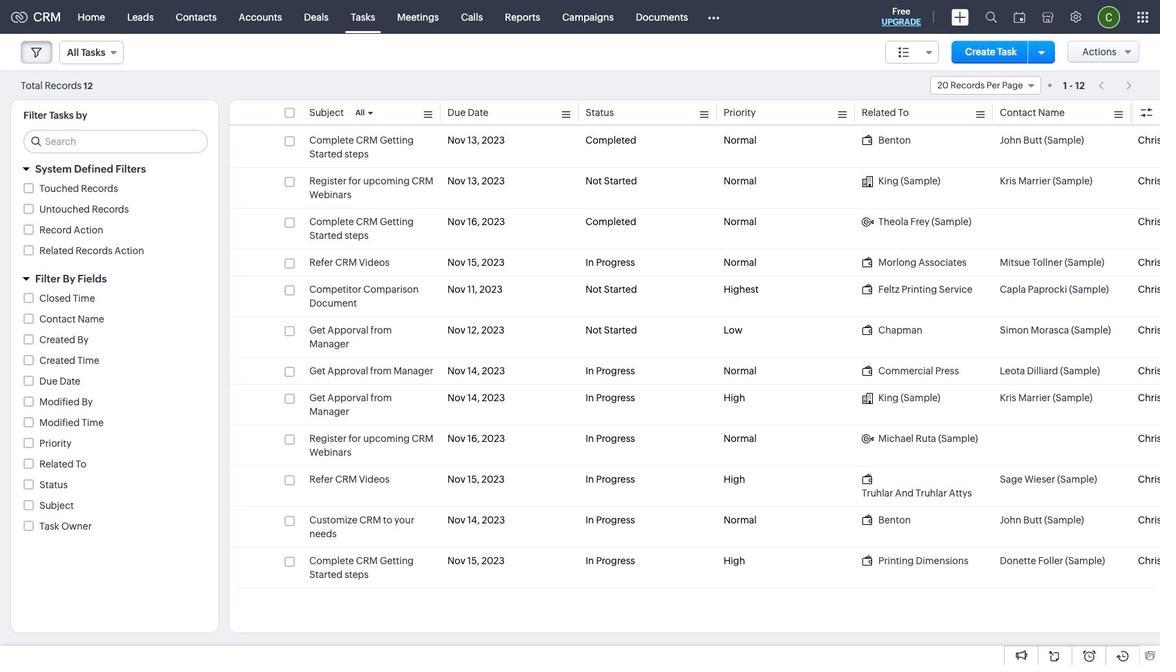 Task type: locate. For each thing, give the bounding box(es) containing it.
create menu image
[[952, 9, 969, 25]]

size image
[[898, 46, 909, 59]]

none field size
[[885, 41, 939, 64]]

profile element
[[1090, 0, 1128, 33]]

row group
[[229, 127, 1160, 588]]

create menu element
[[943, 0, 977, 33]]

None field
[[59, 41, 123, 64], [885, 41, 939, 64], [930, 76, 1041, 95], [59, 41, 123, 64], [930, 76, 1041, 95]]

profile image
[[1098, 6, 1120, 28]]

navigation
[[1092, 75, 1139, 95]]



Task type: vqa. For each thing, say whether or not it's contained in the screenshot.
HIGHEST
no



Task type: describe. For each thing, give the bounding box(es) containing it.
logo image
[[11, 11, 28, 22]]

Search text field
[[24, 131, 207, 153]]

calendar image
[[1014, 11, 1026, 22]]

Other Modules field
[[699, 6, 729, 28]]

search image
[[985, 11, 997, 23]]

search element
[[977, 0, 1006, 34]]



